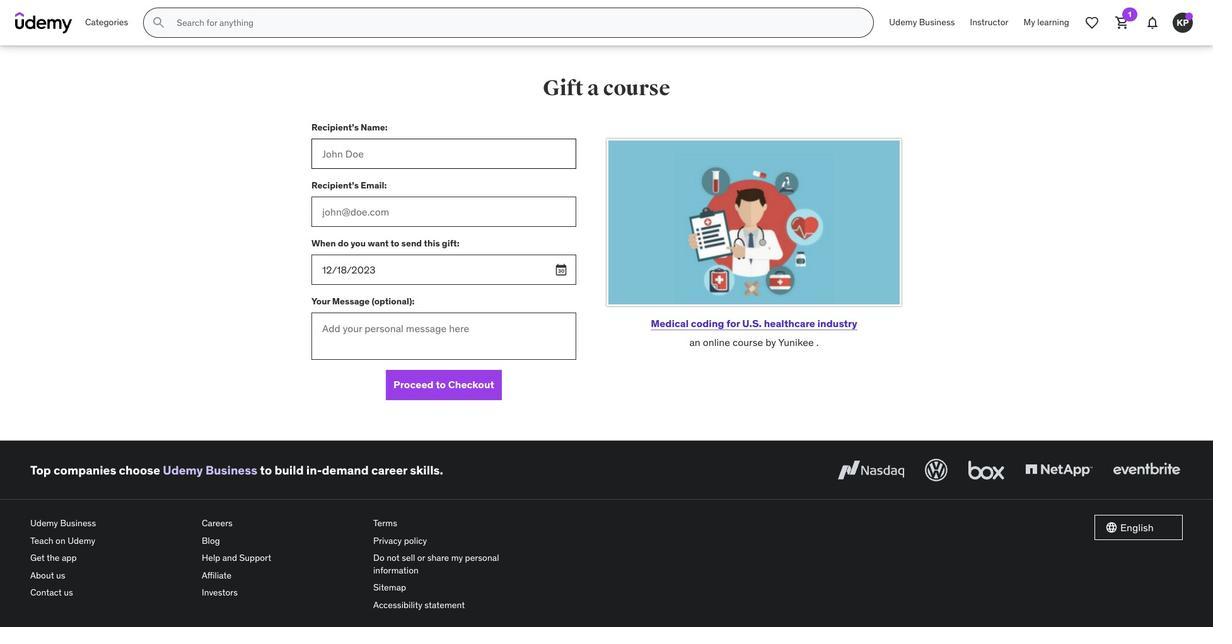 Task type: describe. For each thing, give the bounding box(es) containing it.
email:
[[361, 179, 387, 191]]

.
[[816, 336, 819, 349]]

proceed to checkout button
[[386, 370, 502, 400]]

small image
[[1105, 521, 1118, 534]]

get the app link
[[30, 550, 192, 567]]

about us link
[[30, 567, 192, 585]]

do not sell or share my personal information button
[[373, 550, 535, 580]]

to inside button
[[436, 379, 446, 391]]

sitemap
[[373, 582, 406, 594]]

recipient's email:
[[311, 179, 387, 191]]

0 vertical spatial us
[[56, 570, 65, 581]]

terms privacy policy do not sell or share my personal information sitemap accessibility statement
[[373, 518, 499, 611]]

teach on udemy link
[[30, 533, 192, 550]]

1 vertical spatial udemy business link
[[163, 463, 257, 478]]

recipient's name:
[[311, 121, 388, 133]]

course for online
[[733, 336, 763, 349]]

notifications image
[[1145, 15, 1160, 30]]

categories button
[[78, 8, 136, 38]]

teach
[[30, 535, 53, 546]]

when
[[311, 237, 336, 249]]

Recipient's Email: email field
[[311, 197, 576, 227]]

you have alerts image
[[1185, 13, 1193, 20]]

(optional):
[[372, 295, 415, 307]]

instructor
[[970, 17, 1009, 28]]

blog
[[202, 535, 220, 546]]

my
[[1024, 17, 1035, 28]]

nasdaq image
[[835, 456, 907, 484]]

your message (optional):
[[311, 295, 415, 307]]

blog link
[[202, 533, 363, 550]]

When do you want to send this gift: text field
[[311, 255, 576, 285]]

personal
[[465, 552, 499, 564]]

box image
[[965, 456, 1008, 484]]

careers link
[[202, 515, 363, 533]]

udemy image
[[15, 12, 73, 33]]

udemy business teach on udemy get the app about us contact us
[[30, 518, 96, 599]]

for
[[726, 317, 740, 330]]

about
[[30, 570, 54, 581]]

this
[[424, 237, 440, 249]]

1 link
[[1107, 8, 1137, 38]]

do
[[338, 237, 349, 249]]

on
[[56, 535, 65, 546]]

app
[[62, 552, 77, 564]]

investors
[[202, 587, 238, 599]]

terms
[[373, 518, 397, 529]]

udemy business
[[889, 17, 955, 28]]

by
[[766, 336, 776, 349]]

2 vertical spatial to
[[260, 463, 272, 478]]

careers blog help and support affiliate investors
[[202, 518, 271, 599]]

online
[[703, 336, 730, 349]]

1 horizontal spatial business
[[205, 463, 257, 478]]

help and support link
[[202, 550, 363, 567]]

skills.
[[410, 463, 443, 478]]

eventbrite image
[[1110, 456, 1183, 484]]

privacy policy link
[[373, 533, 535, 550]]

you
[[351, 237, 366, 249]]

gift a course
[[543, 75, 670, 102]]

name:
[[361, 121, 388, 133]]

send
[[401, 237, 422, 249]]

volkswagen image
[[922, 456, 950, 484]]

english
[[1120, 521, 1154, 534]]

instructor link
[[962, 8, 1016, 38]]

a
[[587, 75, 599, 102]]

0 vertical spatial udemy business link
[[882, 8, 962, 38]]

gift
[[543, 75, 583, 102]]

learning
[[1037, 17, 1069, 28]]

career
[[371, 463, 407, 478]]



Task type: vqa. For each thing, say whether or not it's contained in the screenshot.
Medical
yes



Task type: locate. For each thing, give the bounding box(es) containing it.
choose
[[119, 463, 160, 478]]

accessibility statement link
[[373, 597, 535, 614]]

demand
[[322, 463, 369, 478]]

want
[[368, 237, 389, 249]]

0 vertical spatial course
[[603, 75, 670, 102]]

business up careers
[[205, 463, 257, 478]]

Your Message (optional): text field
[[311, 313, 576, 360]]

do
[[373, 552, 384, 564]]

sitemap link
[[373, 580, 535, 597]]

recipient's for recipient's name:
[[311, 121, 359, 133]]

your
[[311, 295, 330, 307]]

0 vertical spatial business
[[919, 17, 955, 28]]

message
[[332, 295, 370, 307]]

yunikee
[[778, 336, 814, 349]]

wishlist image
[[1084, 15, 1100, 30]]

0 vertical spatial to
[[391, 237, 399, 249]]

2 recipient's from the top
[[311, 179, 359, 191]]

0 horizontal spatial business
[[60, 518, 96, 529]]

1 vertical spatial recipient's
[[311, 179, 359, 191]]

business
[[919, 17, 955, 28], [205, 463, 257, 478], [60, 518, 96, 529]]

recipient's left name:
[[311, 121, 359, 133]]

business up the on
[[60, 518, 96, 529]]

categories
[[85, 17, 128, 28]]

an
[[689, 336, 700, 349]]

us right about
[[56, 570, 65, 581]]

Recipient's Name: text field
[[311, 139, 576, 169]]

us right 'contact'
[[64, 587, 73, 599]]

medical
[[651, 317, 689, 330]]

gift:
[[442, 237, 459, 249]]

affiliate link
[[202, 567, 363, 585]]

and
[[222, 552, 237, 564]]

in-
[[306, 463, 322, 478]]

udemy
[[889, 17, 917, 28], [163, 463, 203, 478], [30, 518, 58, 529], [68, 535, 95, 546]]

2 vertical spatial udemy business link
[[30, 515, 192, 533]]

contact
[[30, 587, 62, 599]]

kp link
[[1168, 8, 1198, 38]]

english button
[[1095, 515, 1183, 540]]

shopping cart with 1 item image
[[1115, 15, 1130, 30]]

companies
[[54, 463, 116, 478]]

u.s.
[[742, 317, 762, 330]]

1
[[1128, 9, 1132, 19]]

kp
[[1177, 17, 1189, 28]]

privacy
[[373, 535, 402, 546]]

course down u.s.
[[733, 336, 763, 349]]

2 horizontal spatial to
[[436, 379, 446, 391]]

investors link
[[202, 585, 363, 602]]

Search for anything text field
[[174, 12, 858, 33]]

0 vertical spatial recipient's
[[311, 121, 359, 133]]

business left instructor
[[919, 17, 955, 28]]

1 recipient's from the top
[[311, 121, 359, 133]]

industry
[[817, 317, 857, 330]]

2 horizontal spatial business
[[919, 17, 955, 28]]

my
[[451, 552, 463, 564]]

my learning link
[[1016, 8, 1077, 38]]

information
[[373, 565, 419, 576]]

udemy business link
[[882, 8, 962, 38], [163, 463, 257, 478], [30, 515, 192, 533]]

1 vertical spatial to
[[436, 379, 446, 391]]

to
[[391, 237, 399, 249], [436, 379, 446, 391], [260, 463, 272, 478]]

us
[[56, 570, 65, 581], [64, 587, 73, 599]]

top
[[30, 463, 51, 478]]

an online course by yunikee .
[[689, 336, 819, 349]]

recipient's left the email:
[[311, 179, 359, 191]]

course right a at the left top
[[603, 75, 670, 102]]

recipient's for recipient's email:
[[311, 179, 359, 191]]

to right the proceed
[[436, 379, 446, 391]]

0 horizontal spatial course
[[603, 75, 670, 102]]

recipient's
[[311, 121, 359, 133], [311, 179, 359, 191]]

0 horizontal spatial to
[[260, 463, 272, 478]]

2 vertical spatial business
[[60, 518, 96, 529]]

business for udemy business
[[919, 17, 955, 28]]

healthcare
[[764, 317, 815, 330]]

1 vertical spatial course
[[733, 336, 763, 349]]

affiliate
[[202, 570, 232, 581]]

proceed
[[393, 379, 434, 391]]

build
[[275, 463, 304, 478]]

top companies choose udemy business to build in-demand career skills.
[[30, 463, 443, 478]]

to left send
[[391, 237, 399, 249]]

statement
[[425, 600, 465, 611]]

course for a
[[603, 75, 670, 102]]

or
[[417, 552, 425, 564]]

careers
[[202, 518, 233, 529]]

coding
[[691, 317, 724, 330]]

business inside udemy business teach on udemy get the app about us contact us
[[60, 518, 96, 529]]

medical coding for u.s. healthcare industry
[[651, 317, 857, 330]]

medical coding for u.s. healthcare industry link
[[651, 317, 857, 330]]

1 horizontal spatial to
[[391, 237, 399, 249]]

the
[[47, 552, 60, 564]]

to left build
[[260, 463, 272, 478]]

get
[[30, 552, 45, 564]]

1 vertical spatial us
[[64, 587, 73, 599]]

policy
[[404, 535, 427, 546]]

proceed to checkout
[[393, 379, 494, 391]]

1 horizontal spatial course
[[733, 336, 763, 349]]

udemy inside udemy business link
[[889, 17, 917, 28]]

when do you want to send this gift:
[[311, 237, 459, 249]]

accessibility
[[373, 600, 422, 611]]

support
[[239, 552, 271, 564]]

help
[[202, 552, 220, 564]]

submit search image
[[152, 15, 167, 30]]

business for udemy business teach on udemy get the app about us contact us
[[60, 518, 96, 529]]

not
[[387, 552, 400, 564]]

share
[[427, 552, 449, 564]]

1 vertical spatial business
[[205, 463, 257, 478]]

sell
[[402, 552, 415, 564]]

netapp image
[[1023, 456, 1095, 484]]

contact us link
[[30, 585, 192, 602]]

checkout
[[448, 379, 494, 391]]

my learning
[[1024, 17, 1069, 28]]



